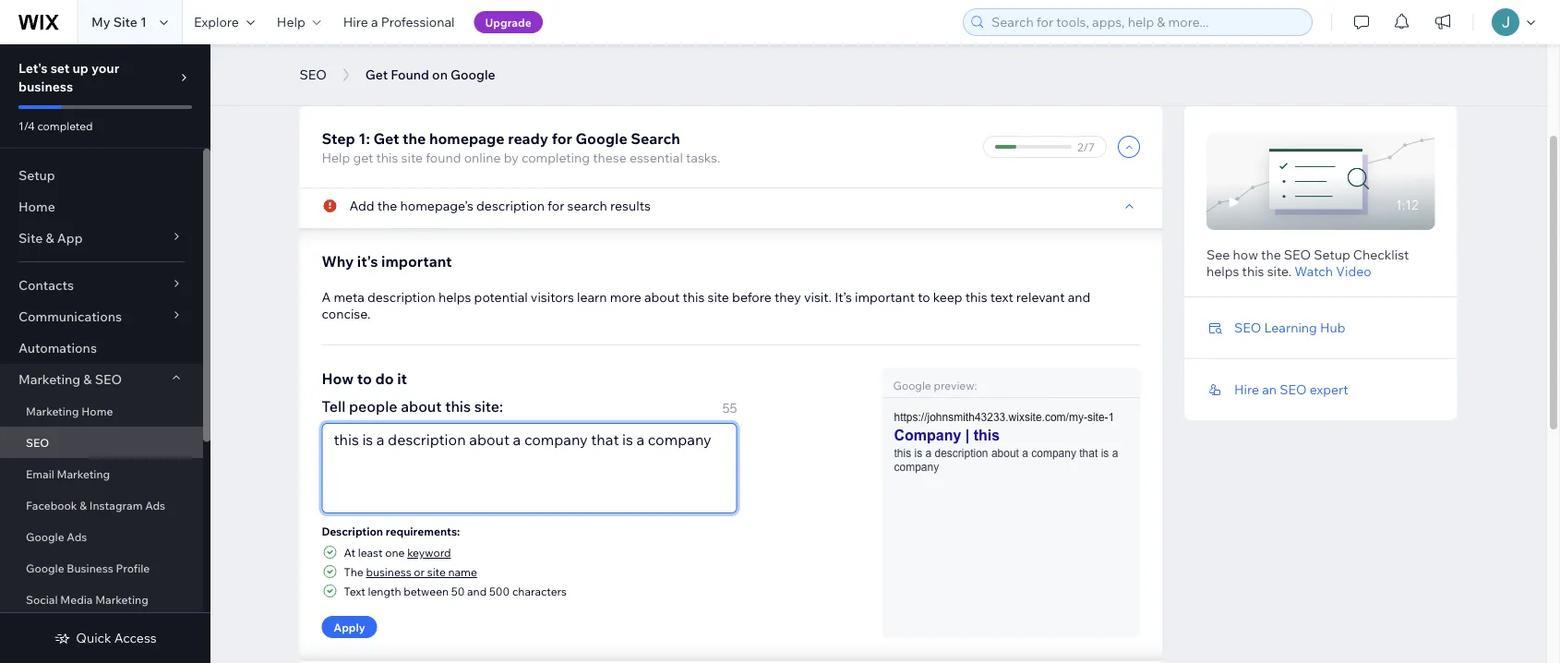 Task type: locate. For each thing, give the bounding box(es) containing it.
setup inside sidebar element
[[18, 167, 55, 183]]

seo learning hub link
[[1235, 320, 1346, 336]]

0 horizontal spatial company
[[894, 460, 939, 473]]

marketing up facebook & instagram ads
[[57, 467, 110, 481]]

helps down the see
[[1207, 263, 1240, 279]]

see how the seo setup checklist helps this site.
[[1207, 247, 1410, 279]]

0 horizontal spatial 1
[[140, 14, 147, 30]]

description requirements:
[[322, 525, 460, 538]]

important right it's
[[381, 252, 452, 271]]

the inside dropdown button
[[378, 198, 397, 214]]

home down marketing & seo dropdown button
[[82, 404, 113, 418]]

the up site.
[[1262, 247, 1282, 263]]

1 horizontal spatial 1
[[1109, 411, 1115, 423]]

seo
[[300, 66, 327, 83], [1285, 247, 1312, 263], [1235, 320, 1262, 336], [95, 371, 122, 387], [1280, 381, 1307, 398], [26, 435, 49, 449]]

0 vertical spatial site
[[401, 150, 423, 166]]

seo up 'email'
[[26, 435, 49, 449]]

google right on
[[451, 66, 496, 83]]

1 horizontal spatial description
[[477, 198, 545, 214]]

helps
[[1207, 263, 1240, 279], [439, 289, 471, 305]]

sidebar element
[[0, 44, 211, 663]]

seo left the learning
[[1235, 320, 1262, 336]]

explore
[[194, 14, 239, 30]]

2 vertical spatial site
[[427, 565, 446, 579]]

step
[[322, 129, 355, 148]]

automations
[[18, 340, 97, 356]]

google inside button
[[451, 66, 496, 83]]

0 horizontal spatial is
[[915, 447, 923, 459]]

it
[[397, 369, 407, 388]]

1 horizontal spatial site
[[113, 14, 138, 30]]

1 horizontal spatial is
[[1101, 447, 1109, 459]]

0 vertical spatial 1
[[140, 14, 147, 30]]

and inside a meta description helps potential visitors learn more about this site before they visit. it's important to keep this text relevant and concise.
[[1068, 289, 1091, 305]]

0 vertical spatial get
[[366, 66, 388, 83]]

hire an seo expert link
[[1235, 381, 1349, 398]]

1 vertical spatial description
[[368, 289, 436, 305]]

that
[[1080, 447, 1098, 459]]

1 horizontal spatial the
[[403, 129, 426, 148]]

0 vertical spatial description
[[477, 198, 545, 214]]

hire an seo expert
[[1235, 381, 1349, 398]]

company down the "company"
[[894, 460, 939, 473]]

marketing & seo
[[18, 371, 122, 387]]

site left app
[[18, 230, 43, 246]]

1 horizontal spatial site
[[427, 565, 446, 579]]

1 vertical spatial get
[[373, 129, 399, 148]]

facebook & instagram ads link
[[0, 489, 203, 521]]

least
[[358, 546, 383, 560]]

0 horizontal spatial help
[[277, 14, 305, 30]]

1 vertical spatial the
[[378, 198, 397, 214]]

1 horizontal spatial helps
[[1207, 263, 1240, 279]]

between
[[404, 585, 449, 598]]

for inside step 1: get the homepage ready for google search help get this site found online by completing these essential tasks.
[[552, 129, 573, 148]]

google business profile link
[[0, 552, 203, 584]]

and
[[1068, 289, 1091, 305], [467, 585, 487, 598]]

0 horizontal spatial business
[[18, 79, 73, 95]]

why
[[322, 252, 354, 271]]

business inside let's set up your business
[[18, 79, 73, 95]]

and right 50
[[467, 585, 487, 598]]

description down by
[[477, 198, 545, 214]]

this down the "company"
[[894, 447, 912, 459]]

1 horizontal spatial hire
[[1235, 381, 1260, 398]]

watch video
[[1295, 263, 1372, 279]]

get left the found
[[366, 66, 388, 83]]

1
[[140, 14, 147, 30], [1109, 411, 1115, 423]]

seo inside button
[[300, 66, 327, 83]]

a right that
[[1113, 447, 1119, 459]]

1:
[[359, 129, 370, 148]]

is down the "company"
[[915, 447, 923, 459]]

seo up watch
[[1285, 247, 1312, 263]]

access
[[114, 630, 157, 646]]

0 horizontal spatial site
[[401, 150, 423, 166]]

site left found
[[401, 150, 423, 166]]

description inside dropdown button
[[477, 198, 545, 214]]

company left that
[[1032, 447, 1077, 459]]

to
[[918, 289, 931, 305], [357, 369, 372, 388]]

2 horizontal spatial site
[[708, 289, 730, 305]]

1 vertical spatial about
[[401, 397, 442, 416]]

get found on google
[[366, 66, 496, 83]]

tell people about this site:
[[322, 397, 503, 416]]

1 vertical spatial hire
[[1235, 381, 1260, 398]]

app
[[57, 230, 83, 246]]

0 vertical spatial company
[[1032, 447, 1077, 459]]

add
[[350, 198, 375, 214]]

instagram
[[89, 498, 143, 512]]

1 horizontal spatial and
[[1068, 289, 1091, 305]]

this right get
[[376, 150, 398, 166]]

email marketing
[[26, 467, 110, 481]]

google for google ads
[[26, 530, 64, 544]]

1 vertical spatial for
[[548, 198, 565, 214]]

seo down help button
[[300, 66, 327, 83]]

helps left potential
[[439, 289, 471, 305]]

1/4 completed
[[18, 119, 93, 133]]

home link
[[0, 191, 203, 223]]

let's
[[18, 60, 48, 76]]

google up the "social"
[[26, 561, 64, 575]]

2 is from the left
[[1101, 447, 1109, 459]]

help down the step at left top
[[322, 150, 350, 166]]

setup link
[[0, 160, 203, 191]]

to left keep
[[918, 289, 931, 305]]

1 horizontal spatial home
[[82, 404, 113, 418]]

help inside step 1: get the homepage ready for google search help get this site found online by completing these essential tasks.
[[322, 150, 350, 166]]

to inside a meta description helps potential visitors learn more about this site before they visit. it's important to keep this text relevant and concise.
[[918, 289, 931, 305]]

0 vertical spatial home
[[18, 199, 55, 215]]

1 horizontal spatial setup
[[1315, 247, 1351, 263]]

marketing down automations
[[18, 371, 81, 387]]

to left do
[[357, 369, 372, 388]]

2 vertical spatial &
[[80, 498, 87, 512]]

text length between 50 and 500 characters
[[344, 585, 567, 598]]

site & app button
[[0, 223, 203, 254]]

0 vertical spatial for
[[552, 129, 573, 148]]

0 vertical spatial setup
[[18, 167, 55, 183]]

description down |
[[935, 447, 989, 459]]

0 horizontal spatial about
[[401, 397, 442, 416]]

1 vertical spatial 1
[[1109, 411, 1115, 423]]

0 horizontal spatial setup
[[18, 167, 55, 183]]

Search for tools, apps, help & more... field
[[986, 9, 1307, 35]]

is right that
[[1101, 447, 1109, 459]]

professional
[[381, 14, 455, 30]]

video
[[1337, 263, 1372, 279]]

learning
[[1265, 320, 1318, 336]]

1 vertical spatial setup
[[1315, 247, 1351, 263]]

how
[[1233, 247, 1259, 263]]

0 horizontal spatial home
[[18, 199, 55, 215]]

0 vertical spatial help
[[277, 14, 305, 30]]

1 horizontal spatial important
[[855, 289, 915, 305]]

0 vertical spatial about
[[645, 289, 680, 305]]

hub
[[1321, 320, 1346, 336]]

setup down '1/4'
[[18, 167, 55, 183]]

learn
[[577, 289, 607, 305]]

a
[[371, 14, 378, 30], [926, 447, 932, 459], [1023, 447, 1029, 459], [1113, 447, 1119, 459]]

0 horizontal spatial site
[[18, 230, 43, 246]]

0 vertical spatial the
[[403, 129, 426, 148]]

home
[[18, 199, 55, 215], [82, 404, 113, 418]]

get right 1:
[[373, 129, 399, 148]]

helps inside a meta description helps potential visitors learn more about this site before they visit. it's important to keep this text relevant and concise.
[[439, 289, 471, 305]]

site-
[[1088, 411, 1109, 423]]

google up the "these"
[[576, 129, 628, 148]]

important right it's
[[855, 289, 915, 305]]

google
[[451, 66, 496, 83], [576, 129, 628, 148], [894, 379, 932, 393], [26, 530, 64, 544], [26, 561, 64, 575]]

for left search
[[548, 198, 565, 214]]

0 vertical spatial business
[[18, 79, 73, 95]]

the right add
[[378, 198, 397, 214]]

marketing down profile
[[95, 592, 148, 606]]

0 vertical spatial &
[[46, 230, 54, 246]]

0 vertical spatial ads
[[145, 498, 165, 512]]

marketing down marketing & seo
[[26, 404, 79, 418]]

site right my
[[113, 14, 138, 30]]

business down let's
[[18, 79, 73, 95]]

& down automations link at the left bottom of the page
[[83, 371, 92, 387]]

1 vertical spatial business
[[366, 565, 412, 579]]

marketing inside dropdown button
[[18, 371, 81, 387]]

site & app
[[18, 230, 83, 246]]

description down why it's important
[[368, 289, 436, 305]]

|
[[966, 427, 970, 443]]

0 vertical spatial helps
[[1207, 263, 1240, 279]]

0 horizontal spatial hire
[[343, 14, 368, 30]]

1 horizontal spatial ads
[[145, 498, 165, 512]]

google left preview:
[[894, 379, 932, 393]]

& right facebook
[[80, 498, 87, 512]]

this inside step 1: get the homepage ready for google search help get this site found online by completing these essential tasks.
[[376, 150, 398, 166]]

facebook & instagram ads
[[26, 498, 165, 512]]

1 horizontal spatial company
[[1032, 447, 1077, 459]]

2 horizontal spatial description
[[935, 447, 989, 459]]

2 horizontal spatial about
[[992, 447, 1020, 459]]

site
[[113, 14, 138, 30], [18, 230, 43, 246]]

seo right an
[[1280, 381, 1307, 398]]

0 horizontal spatial the
[[378, 198, 397, 214]]

a left professional
[[371, 14, 378, 30]]

1 vertical spatial helps
[[439, 289, 471, 305]]

google ads
[[26, 530, 87, 544]]

the
[[344, 565, 364, 579]]

facebook
[[26, 498, 77, 512]]

business up length
[[366, 565, 412, 579]]

by
[[504, 150, 519, 166]]

2 horizontal spatial the
[[1262, 247, 1282, 263]]

1 horizontal spatial business
[[366, 565, 412, 579]]

0 horizontal spatial and
[[467, 585, 487, 598]]

1 vertical spatial site
[[708, 289, 730, 305]]

1 vertical spatial important
[[855, 289, 915, 305]]

name
[[448, 565, 477, 579]]

for up completing on the top left of page
[[552, 129, 573, 148]]

about inside a meta description helps potential visitors learn more about this site before they visit. it's important to keep this text relevant and concise.
[[645, 289, 680, 305]]

setup up watch video
[[1315, 247, 1351, 263]]

0 vertical spatial site
[[113, 14, 138, 30]]

ads right instagram
[[145, 498, 165, 512]]

about down the https://johnsmith43233.wixsite.com/my-
[[992, 447, 1020, 459]]

about right more
[[645, 289, 680, 305]]

google for google preview:
[[894, 379, 932, 393]]

the up found
[[403, 129, 426, 148]]

description
[[322, 525, 383, 538]]

they
[[775, 289, 801, 305]]

2 vertical spatial the
[[1262, 247, 1282, 263]]

0 vertical spatial and
[[1068, 289, 1091, 305]]

upgrade
[[485, 15, 532, 29]]

google inside step 1: get the homepage ready for google search help get this site found online by completing these essential tasks.
[[576, 129, 628, 148]]

0 vertical spatial to
[[918, 289, 931, 305]]

1 horizontal spatial to
[[918, 289, 931, 305]]

1 vertical spatial ads
[[67, 530, 87, 544]]

for inside dropdown button
[[548, 198, 565, 214]]

about down it
[[401, 397, 442, 416]]

this down how
[[1243, 263, 1265, 279]]

a down the https://johnsmith43233.wixsite.com/my-
[[1023, 447, 1029, 459]]

visit.
[[804, 289, 832, 305]]

1 horizontal spatial about
[[645, 289, 680, 305]]

seo down automations link at the left bottom of the page
[[95, 371, 122, 387]]

get
[[366, 66, 388, 83], [373, 129, 399, 148]]

at least one keyword
[[344, 546, 451, 560]]

0 horizontal spatial description
[[368, 289, 436, 305]]

google down facebook
[[26, 530, 64, 544]]

&
[[46, 230, 54, 246], [83, 371, 92, 387], [80, 498, 87, 512]]

1 horizontal spatial help
[[322, 150, 350, 166]]

site right or
[[427, 565, 446, 579]]

on
[[432, 66, 448, 83]]

0 horizontal spatial helps
[[439, 289, 471, 305]]

& for site
[[46, 230, 54, 246]]

1 vertical spatial &
[[83, 371, 92, 387]]

0 vertical spatial hire
[[343, 14, 368, 30]]

home up site & app
[[18, 199, 55, 215]]

this
[[376, 150, 398, 166], [1243, 263, 1265, 279], [683, 289, 705, 305], [966, 289, 988, 305], [445, 397, 471, 416], [974, 427, 1000, 443], [894, 447, 912, 459]]

hire left an
[[1235, 381, 1260, 398]]

important
[[381, 252, 452, 271], [855, 289, 915, 305]]

the
[[403, 129, 426, 148], [378, 198, 397, 214], [1262, 247, 1282, 263]]

1 vertical spatial site
[[18, 230, 43, 246]]

2 vertical spatial about
[[992, 447, 1020, 459]]

1 vertical spatial to
[[357, 369, 372, 388]]

a inside hire a professional link
[[371, 14, 378, 30]]

this inside see how the seo setup checklist helps this site.
[[1243, 263, 1265, 279]]

help up seo button
[[277, 14, 305, 30]]

0 vertical spatial important
[[381, 252, 452, 271]]

& for marketing
[[83, 371, 92, 387]]

55
[[723, 400, 737, 416]]

1 inside https://johnsmith43233.wixsite.com/my-site-1 company | this this is a description about a company that is a company
[[1109, 411, 1115, 423]]

ads up google business profile
[[67, 530, 87, 544]]

& left app
[[46, 230, 54, 246]]

2 vertical spatial description
[[935, 447, 989, 459]]

help
[[277, 14, 305, 30], [322, 150, 350, 166]]

site left before
[[708, 289, 730, 305]]

found
[[426, 150, 461, 166]]

hire for hire a professional
[[343, 14, 368, 30]]

1 vertical spatial help
[[322, 150, 350, 166]]

1 vertical spatial home
[[82, 404, 113, 418]]

hire right help button
[[343, 14, 368, 30]]

description
[[477, 198, 545, 214], [368, 289, 436, 305], [935, 447, 989, 459]]

length
[[368, 585, 401, 598]]

ads
[[145, 498, 165, 512], [67, 530, 87, 544]]

and right relevant in the right top of the page
[[1068, 289, 1091, 305]]



Task type: describe. For each thing, give the bounding box(es) containing it.
marketing & seo button
[[0, 364, 203, 395]]

more
[[610, 289, 642, 305]]

profile
[[116, 561, 150, 575]]

a down the "company"
[[926, 447, 932, 459]]

seo inside see how the seo setup checklist helps this site.
[[1285, 247, 1312, 263]]

social
[[26, 592, 58, 606]]

about inside https://johnsmith43233.wixsite.com/my-site-1 company | this this is a description about a company that is a company
[[992, 447, 1020, 459]]

search
[[631, 129, 681, 148]]

hire a professional link
[[332, 0, 466, 44]]

how to do it
[[322, 369, 407, 388]]

google for google business profile
[[26, 561, 64, 575]]

it's
[[835, 289, 852, 305]]

business or site name link
[[366, 565, 477, 579]]

my site 1
[[91, 14, 147, 30]]

one
[[385, 546, 405, 560]]

hire for hire an seo expert
[[1235, 381, 1260, 398]]

homepage's
[[400, 198, 474, 214]]

a meta description helps potential visitors learn more about this site before they visit. it's important to keep this text relevant and concise.
[[322, 289, 1091, 322]]

& for facebook
[[80, 498, 87, 512]]

before
[[732, 289, 772, 305]]

your
[[91, 60, 119, 76]]

0 horizontal spatial to
[[357, 369, 372, 388]]

helps inside see how the seo setup checklist helps this site.
[[1207, 263, 1240, 279]]

this down the https://johnsmith43233.wixsite.com/my-
[[974, 427, 1000, 443]]

ready
[[508, 129, 549, 148]]

setup inside see how the seo setup checklist helps this site.
[[1315, 247, 1351, 263]]

watch video link
[[1295, 263, 1372, 280]]

communications
[[18, 308, 122, 325]]

marketing inside "link"
[[26, 404, 79, 418]]

concise.
[[322, 306, 371, 322]]

do
[[375, 369, 394, 388]]

completed
[[37, 119, 93, 133]]

at
[[344, 546, 356, 560]]

apply
[[334, 620, 366, 634]]

Search engines may show a different description text field
[[323, 424, 737, 513]]

site inside dropdown button
[[18, 230, 43, 246]]

1 vertical spatial company
[[894, 460, 939, 473]]

results
[[610, 198, 651, 214]]

the inside step 1: get the homepage ready for google search help get this site found online by completing these essential tasks.
[[403, 129, 426, 148]]

site inside a meta description helps potential visitors learn more about this site before they visit. it's important to keep this text relevant and concise.
[[708, 289, 730, 305]]

this left before
[[683, 289, 705, 305]]

1:12
[[1396, 197, 1419, 213]]

site inside step 1: get the homepage ready for google search help get this site found online by completing these essential tasks.
[[401, 150, 423, 166]]

the inside see how the seo setup checklist helps this site.
[[1262, 247, 1282, 263]]

get inside button
[[366, 66, 388, 83]]

50
[[451, 585, 465, 598]]

this left text
[[966, 289, 988, 305]]

meta
[[334, 289, 365, 305]]

business
[[67, 561, 113, 575]]

add the homepage's description for search results button
[[350, 198, 651, 214]]

tasks.
[[686, 150, 721, 166]]

it's
[[357, 252, 378, 271]]

site:
[[474, 397, 503, 416]]

0 horizontal spatial ads
[[67, 530, 87, 544]]

found
[[391, 66, 429, 83]]

important inside a meta description helps potential visitors learn more about this site before they visit. it's important to keep this text relevant and concise.
[[855, 289, 915, 305]]

1 vertical spatial and
[[467, 585, 487, 598]]

keyword link
[[407, 546, 451, 560]]

https://johnsmith43233.wixsite.com/my-
[[894, 411, 1088, 423]]

tell
[[322, 397, 346, 416]]

1 for site-
[[1109, 411, 1115, 423]]

step 1: get the homepage ready for google search heading
[[322, 127, 721, 150]]

seo inside dropdown button
[[95, 371, 122, 387]]

help inside button
[[277, 14, 305, 30]]

keep
[[933, 289, 963, 305]]

these
[[593, 150, 627, 166]]

social media marketing link
[[0, 584, 203, 615]]

get inside step 1: get the homepage ready for google search help get this site found online by completing these essential tasks.
[[373, 129, 399, 148]]

relevant
[[1017, 289, 1065, 305]]

https://johnsmith43233.wixsite.com/my-site-1 company | this this is a description about a company that is a company
[[894, 411, 1119, 473]]

0 horizontal spatial important
[[381, 252, 452, 271]]

description inside a meta description helps potential visitors learn more about this site before they visit. it's important to keep this text relevant and concise.
[[368, 289, 436, 305]]

description inside https://johnsmith43233.wixsite.com/my-site-1 company | this this is a description about a company that is a company
[[935, 447, 989, 459]]

seo button
[[290, 61, 336, 89]]

media
[[60, 592, 93, 606]]

set
[[51, 60, 70, 76]]

or
[[414, 565, 425, 579]]

an
[[1263, 381, 1277, 398]]

online
[[464, 150, 501, 166]]

text
[[344, 585, 365, 598]]

quick access button
[[54, 630, 157, 646]]

requirements:
[[386, 525, 460, 538]]

marketing home
[[26, 404, 113, 418]]

my
[[91, 14, 110, 30]]

checklist
[[1354, 247, 1410, 263]]

help button
[[266, 0, 332, 44]]

this left site:
[[445, 397, 471, 416]]

communications button
[[0, 301, 203, 332]]

home inside "link"
[[82, 404, 113, 418]]

search
[[568, 198, 608, 214]]

social media marketing
[[26, 592, 148, 606]]

500
[[489, 585, 510, 598]]

hire a professional
[[343, 14, 455, 30]]

email
[[26, 467, 54, 481]]

how
[[322, 369, 354, 388]]

a
[[322, 289, 331, 305]]

watch
[[1295, 263, 1334, 279]]

characters
[[512, 585, 567, 598]]

1/4
[[18, 119, 35, 133]]

1 is from the left
[[915, 447, 923, 459]]

1:12 button
[[1207, 133, 1436, 230]]

completing
[[522, 150, 590, 166]]

preview:
[[934, 379, 977, 393]]

add the homepage's description for search results
[[350, 198, 651, 214]]

1 for site
[[140, 14, 147, 30]]

company
[[894, 427, 962, 443]]

google ads link
[[0, 521, 203, 552]]

2/7
[[1078, 140, 1095, 154]]



Task type: vqa. For each thing, say whether or not it's contained in the screenshot.
Recent
no



